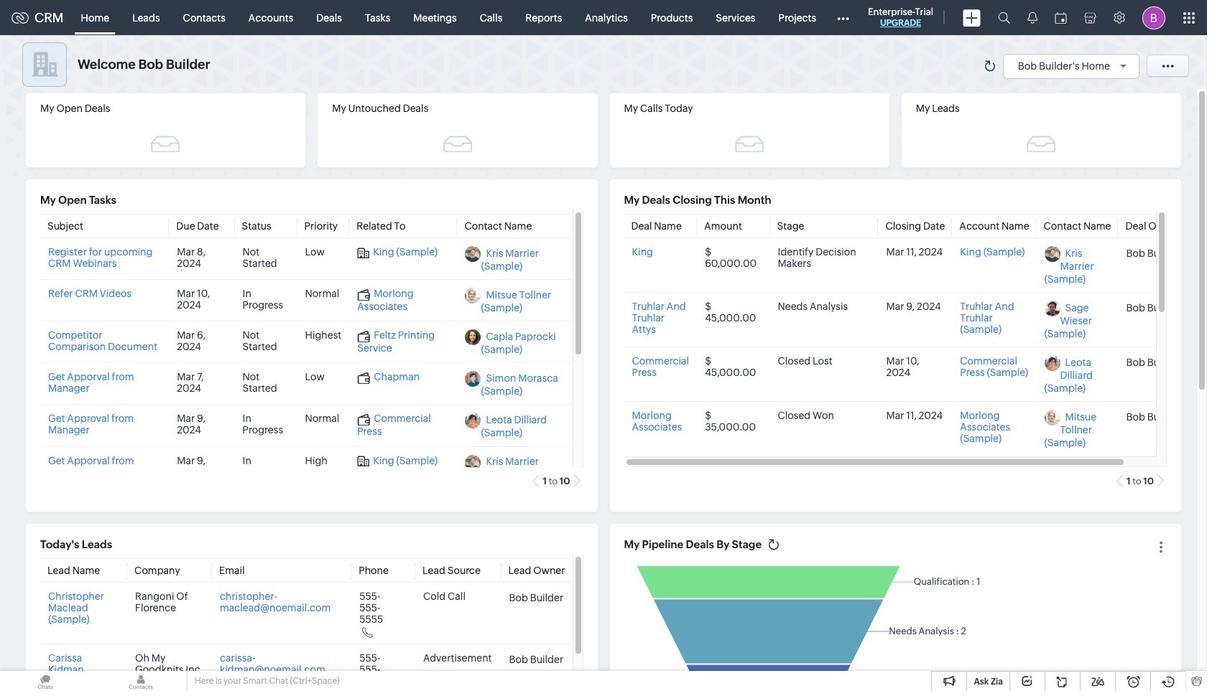Task type: locate. For each thing, give the bounding box(es) containing it.
calendar image
[[1055, 12, 1067, 23]]

chats image
[[0, 672, 91, 692]]

Other Modules field
[[828, 6, 859, 29]]

search image
[[998, 11, 1010, 24]]

create menu element
[[954, 0, 989, 35]]

profile element
[[1134, 0, 1174, 35]]

search element
[[989, 0, 1019, 35]]

contacts image
[[96, 672, 186, 692]]



Task type: describe. For each thing, give the bounding box(es) containing it.
signals element
[[1019, 0, 1046, 35]]

create menu image
[[963, 9, 981, 26]]

signals image
[[1027, 11, 1038, 24]]

profile image
[[1142, 6, 1165, 29]]

logo image
[[11, 12, 29, 23]]



Task type: vqa. For each thing, say whether or not it's contained in the screenshot.
Profiles LINK
no



